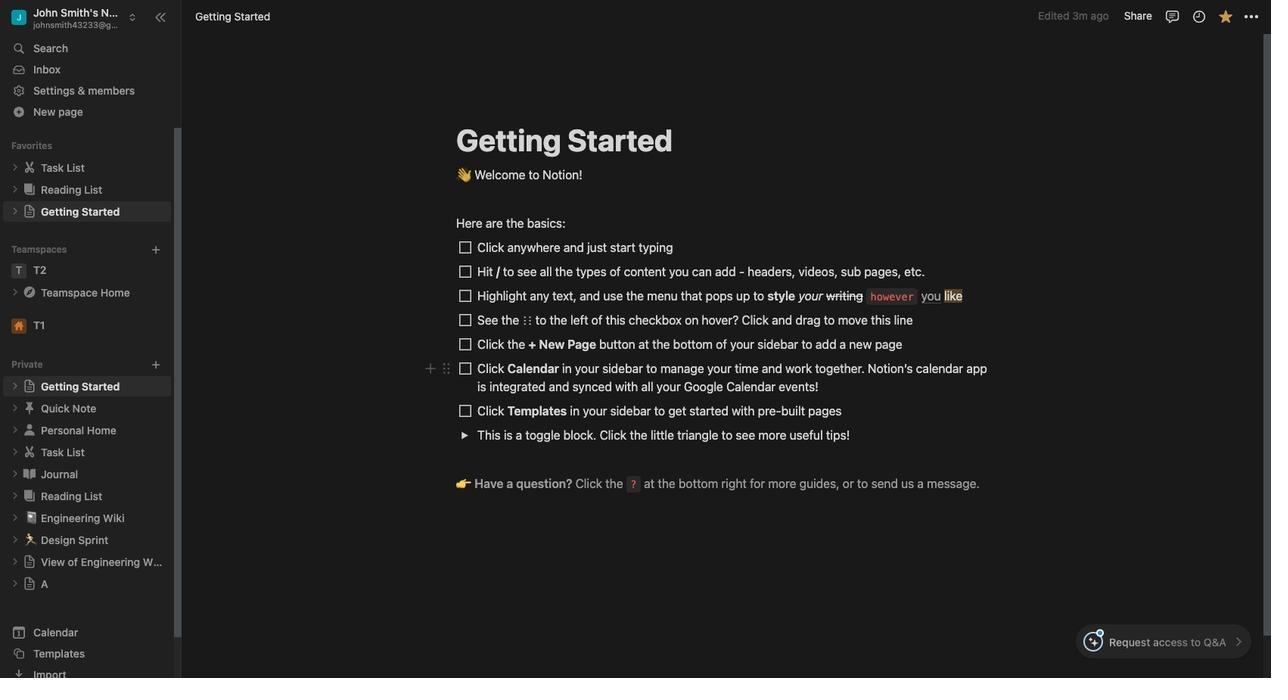 Task type: describe. For each thing, give the bounding box(es) containing it.
click to add below. option-click to add a block above image
[[425, 360, 437, 378]]

new teamspace image
[[151, 244, 161, 255]]

close sidebar image
[[154, 11, 167, 23]]

🏃 image
[[24, 531, 38, 548]]

favorited image
[[1218, 9, 1234, 24]]

👉 image
[[456, 473, 472, 493]]

👋 image
[[456, 164, 472, 184]]



Task type: vqa. For each thing, say whether or not it's contained in the screenshot.
text field
no



Task type: locate. For each thing, give the bounding box(es) containing it.
updates image
[[1192, 9, 1207, 24]]

comments image
[[1165, 9, 1181, 24]]

4 open image from the top
[[11, 579, 20, 588]]

drag image
[[441, 363, 452, 374]]

t image
[[11, 263, 26, 278]]

📓 image
[[24, 509, 38, 526]]

open image
[[11, 185, 20, 194], [11, 382, 20, 391], [11, 535, 20, 545], [11, 579, 20, 588]]

3 open image from the top
[[11, 535, 20, 545]]

1 open image from the top
[[11, 185, 20, 194]]

add a page image
[[151, 359, 161, 370]]

change page icon image
[[22, 160, 37, 175], [22, 182, 37, 197], [23, 205, 36, 218], [22, 285, 37, 300], [23, 380, 36, 393], [22, 401, 37, 416], [22, 423, 37, 438], [22, 445, 37, 460], [22, 467, 37, 482], [22, 489, 37, 504], [23, 555, 36, 569], [23, 577, 36, 591]]

2 open image from the top
[[11, 382, 20, 391]]

open image
[[11, 163, 20, 172], [11, 207, 20, 216], [11, 288, 20, 297], [11, 404, 20, 413], [11, 426, 20, 435], [461, 431, 469, 439], [11, 448, 20, 457], [11, 470, 20, 479], [11, 492, 20, 501], [11, 514, 20, 523], [11, 557, 20, 567]]



